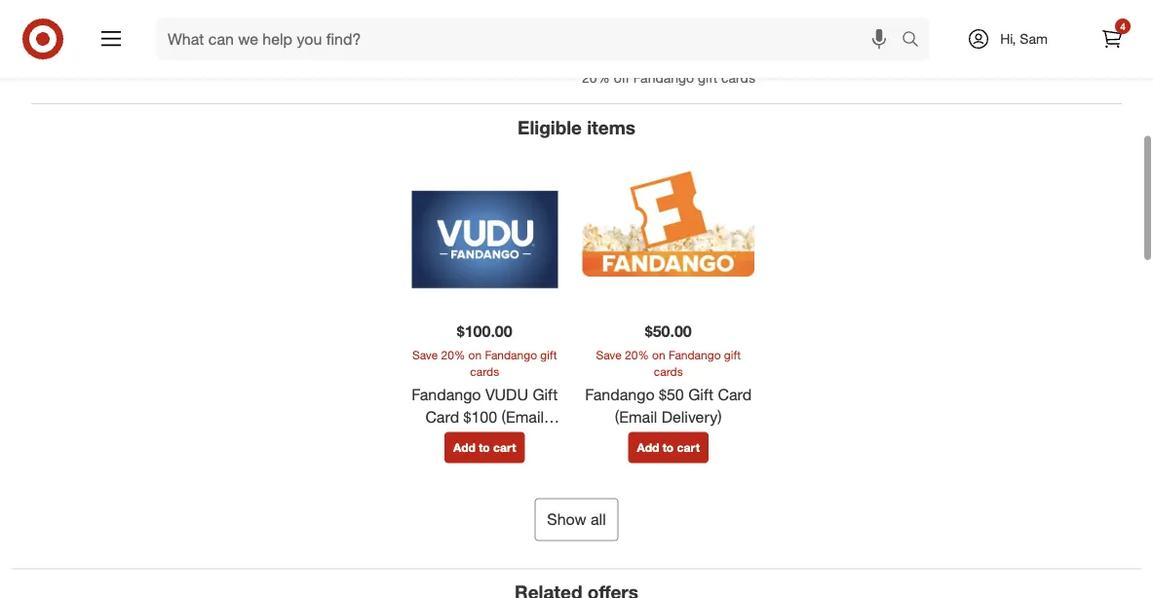 Task type: vqa. For each thing, say whether or not it's contained in the screenshot.
'baby'
no



Task type: locate. For each thing, give the bounding box(es) containing it.
2 gift from the left
[[689, 386, 714, 405]]

add down $50
[[637, 441, 659, 456]]

items
[[587, 116, 636, 139]]

2 add to cart button from the left
[[628, 433, 709, 464]]

cards for $100.00
[[470, 365, 499, 379]]

gift
[[533, 386, 558, 405], [689, 386, 714, 405]]

0 horizontal spatial (email
[[502, 408, 544, 427]]

2 on from the left
[[652, 348, 666, 362]]

1 horizontal spatial gift
[[689, 386, 714, 405]]

1 horizontal spatial gift
[[698, 69, 718, 86]]

1 horizontal spatial to
[[663, 441, 674, 456]]

2 add from the left
[[637, 441, 659, 456]]

add to cart down $100
[[453, 441, 516, 456]]

1 horizontal spatial delivery)
[[662, 408, 722, 427]]

vudu
[[486, 386, 528, 405]]

add to cart button
[[445, 433, 525, 464], [628, 433, 709, 464]]

card inside $100.00 save 20% on fandango gift cards fandango vudu gift card $100 (email delivery)
[[426, 408, 459, 427]]

1 vertical spatial card
[[426, 408, 459, 427]]

1 horizontal spatial cart
[[677, 441, 700, 456]]

details 20% off fandango gift cards
[[582, 37, 756, 86]]

add to cart for $100
[[453, 441, 516, 456]]

cart down $100
[[493, 441, 516, 456]]

add to cart down $50
[[637, 441, 700, 456]]

0 horizontal spatial add to cart
[[453, 441, 516, 456]]

card for fandango $50 gift card (email delivery)
[[718, 386, 752, 405]]

add to cart for (email
[[637, 441, 700, 456]]

cards inside $100.00 save 20% on fandango gift cards fandango vudu gift card $100 (email delivery)
[[470, 365, 499, 379]]

1 cart from the left
[[493, 441, 516, 456]]

add for $100
[[453, 441, 476, 456]]

cards inside $50.00 save 20% on fandango gift cards fandango $50 gift card (email delivery)
[[654, 365, 683, 379]]

gift right $50
[[689, 386, 714, 405]]

20% left off
[[582, 69, 610, 86]]

add to cart button down $50
[[628, 433, 709, 464]]

gift inside $100.00 save 20% on fandango gift cards fandango vudu gift card $100 (email delivery)
[[533, 386, 558, 405]]

details
[[582, 37, 643, 60]]

save
[[412, 348, 438, 362], [596, 348, 622, 362]]

1 horizontal spatial card
[[718, 386, 752, 405]]

0 horizontal spatial to
[[479, 441, 490, 456]]

on down $50.00
[[652, 348, 666, 362]]

add to cart button down $100
[[445, 433, 525, 464]]

0 horizontal spatial add to cart button
[[445, 433, 525, 464]]

fandango right off
[[633, 69, 694, 86]]

0 horizontal spatial cards
[[470, 365, 499, 379]]

2 add to cart from the left
[[637, 441, 700, 456]]

add
[[453, 441, 476, 456], [637, 441, 659, 456]]

4 link
[[1091, 18, 1134, 60]]

(email inside $100.00 save 20% on fandango gift cards fandango vudu gift card $100 (email delivery)
[[502, 408, 544, 427]]

0 horizontal spatial delivery)
[[455, 430, 515, 449]]

20% down $100.00
[[441, 348, 465, 362]]

card
[[718, 386, 752, 405], [426, 408, 459, 427]]

1 horizontal spatial 20%
[[582, 69, 610, 86]]

20% down $50.00
[[625, 348, 649, 362]]

on down $100.00
[[469, 348, 482, 362]]

gift inside $50.00 save 20% on fandango gift cards fandango $50 gift card (email delivery)
[[689, 386, 714, 405]]

on
[[469, 348, 482, 362], [652, 348, 666, 362]]

add down $100
[[453, 441, 476, 456]]

1 vertical spatial delivery)
[[455, 430, 515, 449]]

show all link
[[535, 499, 619, 542]]

1 add to cart from the left
[[453, 441, 516, 456]]

gift for vudu
[[533, 386, 558, 405]]

all
[[591, 511, 606, 530]]

to down $100
[[479, 441, 490, 456]]

2 to from the left
[[663, 441, 674, 456]]

1 horizontal spatial cards
[[654, 365, 683, 379]]

gift right vudu
[[533, 386, 558, 405]]

1 save from the left
[[412, 348, 438, 362]]

hi,
[[1001, 30, 1016, 47]]

1 (email from the left
[[502, 408, 544, 427]]

$50.00 save 20% on fandango gift cards fandango $50 gift card (email delivery)
[[585, 322, 752, 427]]

gift
[[698, 69, 718, 86], [541, 348, 557, 362], [724, 348, 741, 362]]

1 horizontal spatial save
[[596, 348, 622, 362]]

show
[[547, 511, 587, 530]]

card left $100
[[426, 408, 459, 427]]

1 horizontal spatial add to cart
[[637, 441, 700, 456]]

What can we help you find? suggestions appear below search field
[[156, 18, 907, 60]]

off
[[614, 69, 630, 86]]

1 horizontal spatial add
[[637, 441, 659, 456]]

gift inside $100.00 save 20% on fandango gift cards fandango vudu gift card $100 (email delivery)
[[541, 348, 557, 362]]

delivery) down $100
[[455, 430, 515, 449]]

20% for $100.00
[[441, 348, 465, 362]]

2 save from the left
[[596, 348, 622, 362]]

save inside $50.00 save 20% on fandango gift cards fandango $50 gift card (email delivery)
[[596, 348, 622, 362]]

to
[[479, 441, 490, 456], [663, 441, 674, 456]]

save inside $100.00 save 20% on fandango gift cards fandango vudu gift card $100 (email delivery)
[[412, 348, 438, 362]]

1 add to cart button from the left
[[445, 433, 525, 464]]

delivery) down $50
[[662, 408, 722, 427]]

20% inside details 20% off fandango gift cards
[[582, 69, 610, 86]]

0 horizontal spatial cart
[[493, 441, 516, 456]]

fandango
[[633, 69, 694, 86], [485, 348, 537, 362], [669, 348, 721, 362], [412, 386, 481, 405], [585, 386, 655, 405]]

20% inside $100.00 save 20% on fandango gift cards fandango vudu gift card $100 (email delivery)
[[441, 348, 465, 362]]

2 (email from the left
[[615, 408, 657, 427]]

show all
[[547, 511, 606, 530]]

0 vertical spatial delivery)
[[662, 408, 722, 427]]

on for $50.00
[[652, 348, 666, 362]]

delivery)
[[662, 408, 722, 427], [455, 430, 515, 449]]

1 on from the left
[[469, 348, 482, 362]]

1 horizontal spatial (email
[[615, 408, 657, 427]]

2 horizontal spatial 20%
[[625, 348, 649, 362]]

0 horizontal spatial 20%
[[441, 348, 465, 362]]

4
[[1121, 20, 1126, 32]]

1 horizontal spatial on
[[652, 348, 666, 362]]

1 gift from the left
[[533, 386, 558, 405]]

cart down $50
[[677, 441, 700, 456]]

(email
[[502, 408, 544, 427], [615, 408, 657, 427]]

0 horizontal spatial gift
[[533, 386, 558, 405]]

to down $50
[[663, 441, 674, 456]]

gift inside $50.00 save 20% on fandango gift cards fandango $50 gift card (email delivery)
[[724, 348, 741, 362]]

1 add from the left
[[453, 441, 476, 456]]

20% inside $50.00 save 20% on fandango gift cards fandango $50 gift card (email delivery)
[[625, 348, 649, 362]]

0 horizontal spatial add
[[453, 441, 476, 456]]

cards for $50.00
[[654, 365, 683, 379]]

cards
[[722, 69, 756, 86], [470, 365, 499, 379], [654, 365, 683, 379]]

1 to from the left
[[479, 441, 490, 456]]

on inside $100.00 save 20% on fandango gift cards fandango vudu gift card $100 (email delivery)
[[469, 348, 482, 362]]

fandango up $100
[[412, 386, 481, 405]]

2 horizontal spatial cards
[[722, 69, 756, 86]]

0 horizontal spatial gift
[[541, 348, 557, 362]]

2 horizontal spatial gift
[[724, 348, 741, 362]]

20%
[[582, 69, 610, 86], [441, 348, 465, 362], [625, 348, 649, 362]]

cart
[[493, 441, 516, 456], [677, 441, 700, 456]]

(email down $50.00
[[615, 408, 657, 427]]

1 horizontal spatial add to cart button
[[628, 433, 709, 464]]

add to cart
[[453, 441, 516, 456], [637, 441, 700, 456]]

0 horizontal spatial card
[[426, 408, 459, 427]]

0 horizontal spatial on
[[469, 348, 482, 362]]

2 cart from the left
[[677, 441, 700, 456]]

sam
[[1020, 30, 1048, 47]]

gift for $50
[[689, 386, 714, 405]]

on inside $50.00 save 20% on fandango gift cards fandango $50 gift card (email delivery)
[[652, 348, 666, 362]]

card inside $50.00 save 20% on fandango gift cards fandango $50 gift card (email delivery)
[[718, 386, 752, 405]]

0 horizontal spatial save
[[412, 348, 438, 362]]

card right $50
[[718, 386, 752, 405]]

(email down vudu
[[502, 408, 544, 427]]

0 vertical spatial card
[[718, 386, 752, 405]]

cart for delivery)
[[677, 441, 700, 456]]



Task type: describe. For each thing, give the bounding box(es) containing it.
$100.00
[[457, 322, 513, 341]]

delivery) inside $100.00 save 20% on fandango gift cards fandango vudu gift card $100 (email delivery)
[[455, 430, 515, 449]]

search button
[[893, 18, 940, 64]]

search
[[893, 31, 940, 50]]

$100.00 save 20% on fandango gift cards fandango vudu gift card $100 (email delivery)
[[412, 322, 558, 449]]

cards inside details 20% off fandango gift cards
[[722, 69, 756, 86]]

fandango down $100.00
[[485, 348, 537, 362]]

add to cart button for (email
[[628, 433, 709, 464]]

gift inside details 20% off fandango gift cards
[[698, 69, 718, 86]]

to for (email
[[663, 441, 674, 456]]

fandango down $50.00
[[669, 348, 721, 362]]

add to cart button for $100
[[445, 433, 525, 464]]

eligible items
[[518, 116, 636, 139]]

hi, sam
[[1001, 30, 1048, 47]]

fandango left $50
[[585, 386, 655, 405]]

delivery) inside $50.00 save 20% on fandango gift cards fandango $50 gift card (email delivery)
[[662, 408, 722, 427]]

fandango inside details 20% off fandango gift cards
[[633, 69, 694, 86]]

$50
[[659, 386, 684, 405]]

eligible
[[518, 116, 582, 139]]

gift for $100.00
[[541, 348, 557, 362]]

to for $100
[[479, 441, 490, 456]]

$50.00
[[645, 322, 692, 341]]

cart for (email
[[493, 441, 516, 456]]

save for fandango vudu gift card $100 (email delivery)
[[412, 348, 438, 362]]

20% for $50.00
[[625, 348, 649, 362]]

card for fandango vudu gift card $100 (email delivery)
[[426, 408, 459, 427]]

$100
[[464, 408, 497, 427]]

gift for $50.00
[[724, 348, 741, 362]]

(email inside $50.00 save 20% on fandango gift cards fandango $50 gift card (email delivery)
[[615, 408, 657, 427]]

on for $100.00
[[469, 348, 482, 362]]

add for (email
[[637, 441, 659, 456]]

save for fandango $50 gift card (email delivery)
[[596, 348, 622, 362]]



